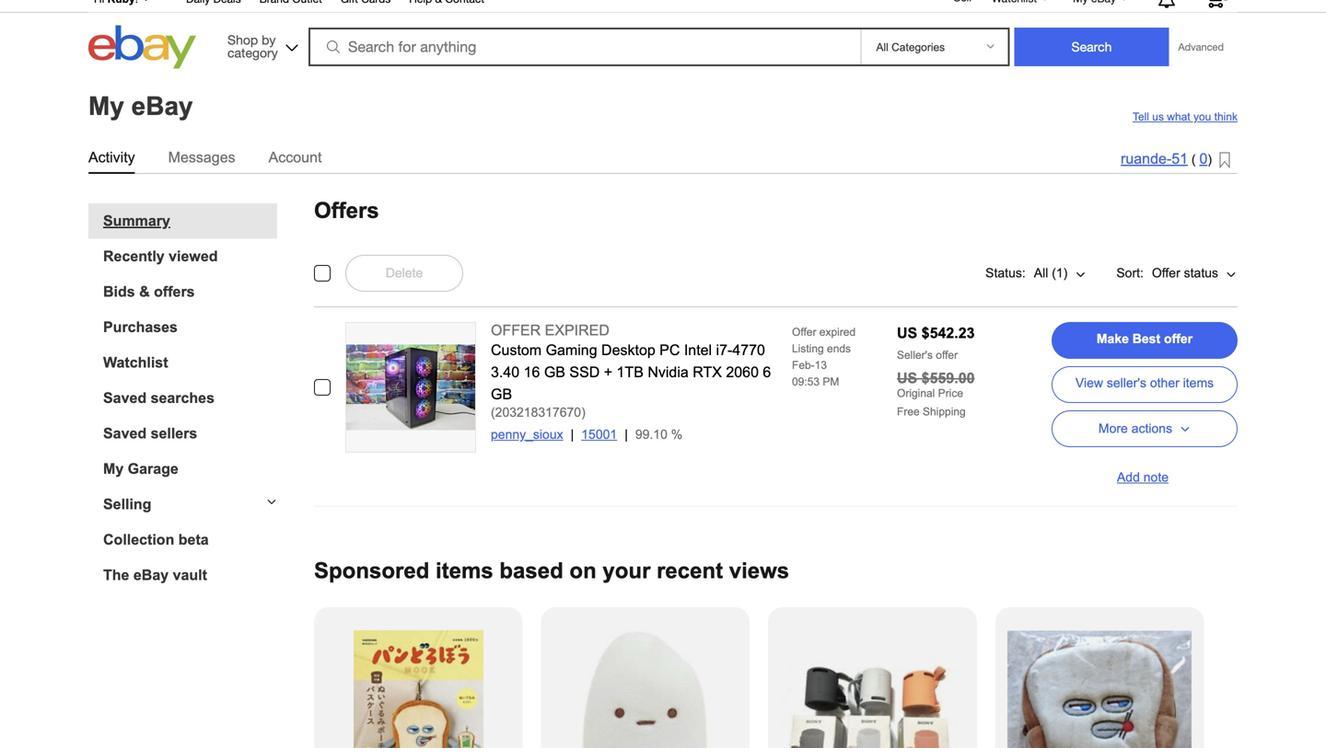 Task type: describe. For each thing, give the bounding box(es) containing it.
seller's
[[897, 349, 933, 361]]

intel
[[684, 342, 712, 359]]

( inside ruande-51 ( 0 )
[[1191, 152, 1196, 167]]

items inside "link"
[[1183, 376, 1214, 390]]

my garage link
[[103, 461, 277, 478]]

more actions button
[[1052, 411, 1238, 448]]

custom gaming desktop pc intel i7-4770 3.40 16 gb ssd + 1tb nvidia rtx 2060 6 gb link
[[491, 342, 771, 403]]

203218317670
[[495, 406, 581, 420]]

shop by category button
[[219, 25, 302, 65]]

status:
[[985, 266, 1026, 280]]

&
[[139, 284, 150, 300]]

$559.00
[[921, 370, 975, 387]]

offer inside us $542.23 seller's offer us $559.00 original price free shipping
[[936, 349, 958, 361]]

account link
[[269, 146, 322, 169]]

garage
[[128, 461, 178, 477]]

seller's
[[1107, 376, 1146, 390]]

purchases link
[[103, 319, 277, 336]]

15001
[[581, 428, 617, 442]]

all (1) button
[[1033, 255, 1087, 292]]

note
[[1143, 470, 1169, 485]]

beta
[[178, 532, 209, 548]]

my garage
[[103, 461, 178, 477]]

+
[[604, 364, 612, 381]]

shop by category banner
[[84, 0, 1238, 74]]

rtx
[[693, 364, 722, 381]]

other
[[1150, 376, 1179, 390]]

activity link
[[88, 146, 135, 169]]

add note
[[1117, 470, 1169, 485]]

account
[[269, 149, 322, 166]]

6
[[763, 364, 771, 381]]

09:53
[[792, 376, 820, 388]]

$542.23
[[921, 325, 975, 342]]

saved sellers
[[103, 425, 197, 442]]

offers
[[314, 198, 379, 223]]

custom gaming desktop pc intel i7-4770 3.40 16 gb ssd + 1tb nvidia rtx 2060 6 gb image
[[346, 345, 475, 431]]

status
[[1184, 266, 1218, 280]]

0 vertical spatial gb
[[544, 364, 565, 381]]

tell
[[1133, 111, 1149, 123]]

99.10
[[635, 428, 668, 442]]

status: all (1)
[[985, 266, 1068, 280]]

activity
[[88, 149, 135, 166]]

vault
[[173, 567, 207, 584]]

bids & offers
[[103, 284, 195, 300]]

searches
[[151, 390, 215, 407]]

i7-
[[716, 342, 732, 359]]

free
[[897, 406, 920, 418]]

recently viewed
[[103, 248, 218, 265]]

watchlist image
[[1041, 0, 1049, 0]]

category
[[227, 45, 278, 60]]

0
[[1199, 151, 1208, 167]]

1 horizontal spatial offer
[[1164, 332, 1193, 346]]

ssd
[[569, 364, 600, 381]]

recently
[[103, 248, 165, 265]]

collection beta link
[[103, 532, 277, 549]]

51
[[1172, 151, 1188, 167]]

4770
[[732, 342, 765, 359]]

summary
[[103, 213, 170, 229]]

%
[[671, 428, 683, 442]]

sellers
[[151, 425, 197, 442]]

2 us from the top
[[897, 370, 917, 387]]

offer status button
[[1151, 255, 1238, 292]]

offer
[[491, 322, 541, 339]]

view
[[1075, 376, 1103, 390]]

viewed
[[169, 248, 218, 265]]

delete button
[[345, 255, 463, 292]]

the ebay vault
[[103, 567, 207, 584]]

shop
[[227, 32, 258, 47]]

views
[[729, 559, 789, 583]]

0 horizontal spatial gb
[[491, 386, 512, 403]]

15001 link
[[581, 428, 635, 442]]

price
[[938, 387, 963, 400]]

my for my ebay
[[88, 91, 124, 120]]

my ebay
[[88, 91, 193, 120]]

think
[[1214, 111, 1238, 123]]

ebay for my
[[131, 91, 193, 120]]

by
[[262, 32, 276, 47]]

listing
[[792, 343, 824, 355]]

watchlist
[[103, 355, 168, 371]]

messages
[[168, 149, 235, 166]]

you
[[1193, 111, 1211, 123]]

actions
[[1131, 422, 1172, 436]]



Task type: vqa. For each thing, say whether or not it's contained in the screenshot.
third 1- from the top
no



Task type: locate. For each thing, give the bounding box(es) containing it.
make best offer link
[[1052, 322, 1238, 359]]

2 saved from the top
[[103, 425, 147, 442]]

99.10 %
[[635, 428, 683, 442]]

your shopping cart contains 1 item image
[[1204, 0, 1225, 8]]

advanced link
[[1169, 29, 1233, 65]]

us
[[897, 325, 917, 342], [897, 370, 917, 387]]

0 vertical spatial offer
[[1152, 266, 1180, 280]]

watchlist link
[[103, 355, 277, 372]]

ebay for the
[[133, 567, 169, 584]]

tell us what you think
[[1133, 111, 1238, 123]]

recent
[[657, 559, 723, 583]]

nvidia
[[648, 364, 689, 381]]

ebay up messages 'link'
[[131, 91, 193, 120]]

1 horizontal spatial gb
[[544, 364, 565, 381]]

1 horizontal spatial offer
[[1152, 266, 1180, 280]]

0 link
[[1199, 151, 1208, 167]]

ruande-51 ( 0 )
[[1121, 151, 1212, 167]]

offer
[[1164, 332, 1193, 346], [936, 349, 958, 361]]

us up seller's
[[897, 325, 917, 342]]

1 vertical spatial gb
[[491, 386, 512, 403]]

0 horizontal spatial )
[[581, 406, 585, 420]]

saved inside "link"
[[103, 425, 147, 442]]

more
[[1099, 422, 1128, 436]]

ebay right the
[[133, 567, 169, 584]]

feb-
[[792, 359, 815, 372]]

1 horizontal spatial )
[[1208, 152, 1212, 167]]

penny_sioux link
[[491, 428, 581, 442]]

saved up my garage
[[103, 425, 147, 442]]

0 vertical spatial saved
[[103, 390, 147, 407]]

view seller's other items
[[1075, 376, 1214, 390]]

make
[[1097, 332, 1129, 346]]

purchases
[[103, 319, 178, 336]]

sort: offer status
[[1116, 266, 1218, 280]]

on
[[569, 559, 596, 583]]

0 vertical spatial ebay
[[131, 91, 193, 120]]

1 horizontal spatial items
[[1183, 376, 1214, 390]]

offer inside offer expired listing ends feb-13 09:53 pm
[[792, 326, 816, 338]]

0 horizontal spatial offer
[[936, 349, 958, 361]]

saved searches
[[103, 390, 215, 407]]

saved
[[103, 390, 147, 407], [103, 425, 147, 442]]

gb down 3.40
[[491, 386, 512, 403]]

) up 15001
[[581, 406, 585, 420]]

0 vertical spatial offer
[[1164, 332, 1193, 346]]

0 horizontal spatial items
[[436, 559, 493, 583]]

1 saved from the top
[[103, 390, 147, 407]]

0 vertical spatial us
[[897, 325, 917, 342]]

selling
[[103, 496, 151, 513]]

gb
[[544, 364, 565, 381], [491, 386, 512, 403]]

offer up listing
[[792, 326, 816, 338]]

)
[[1208, 152, 1212, 167], [581, 406, 585, 420]]

1 vertical spatial saved
[[103, 425, 147, 442]]

items right other
[[1183, 376, 1214, 390]]

items left based
[[436, 559, 493, 583]]

selling button
[[88, 496, 277, 513]]

summary link
[[103, 213, 277, 230]]

Search for anything text field
[[311, 29, 857, 64]]

1 vertical spatial ebay
[[133, 567, 169, 584]]

bids
[[103, 284, 135, 300]]

saved for saved sellers
[[103, 425, 147, 442]]

) left "make this page your my ebay homepage" image
[[1208, 152, 1212, 167]]

saved for saved searches
[[103, 390, 147, 407]]

advanced
[[1178, 41, 1224, 53]]

offer down $542.23
[[936, 349, 958, 361]]

0 vertical spatial (
[[1191, 152, 1196, 167]]

( left "0"
[[1191, 152, 1196, 167]]

your
[[603, 559, 651, 583]]

ebay
[[131, 91, 193, 120], [133, 567, 169, 584]]

original
[[897, 387, 935, 400]]

1 vertical spatial offer
[[792, 326, 816, 338]]

my up selling
[[103, 461, 124, 477]]

( up penny_sioux
[[491, 406, 495, 420]]

offers
[[154, 284, 195, 300]]

messages link
[[168, 146, 235, 169]]

pc
[[660, 342, 680, 359]]

(1)
[[1052, 266, 1068, 280]]

make this page your my ebay homepage image
[[1219, 152, 1230, 169]]

ruande-
[[1121, 151, 1172, 167]]

bids & offers link
[[103, 284, 277, 301]]

shipping
[[923, 406, 966, 418]]

0 horizontal spatial (
[[491, 406, 495, 420]]

delete
[[386, 266, 423, 280]]

based
[[499, 559, 563, 583]]

1 vertical spatial (
[[491, 406, 495, 420]]

my inside my garage link
[[103, 461, 124, 477]]

1 vertical spatial items
[[436, 559, 493, 583]]

3.40
[[491, 364, 519, 381]]

) inside offer expired custom gaming desktop pc intel i7-4770 3.40 16 gb ssd + 1tb nvidia rtx 2060 6 gb ( 203218317670 )
[[581, 406, 585, 420]]

collection
[[103, 532, 174, 548]]

offer left status at the top of page
[[1152, 266, 1180, 280]]

None submit
[[1014, 28, 1169, 66]]

1 vertical spatial offer
[[936, 349, 958, 361]]

what
[[1167, 111, 1190, 123]]

us
[[1152, 111, 1164, 123]]

1 vertical spatial my
[[103, 461, 124, 477]]

penny_sioux
[[491, 428, 563, 442]]

my
[[88, 91, 124, 120], [103, 461, 124, 477]]

2060
[[726, 364, 759, 381]]

more actions
[[1099, 422, 1172, 436]]

13
[[815, 359, 827, 372]]

( inside offer expired custom gaming desktop pc intel i7-4770 3.40 16 gb ssd + 1tb nvidia rtx 2060 6 gb ( 203218317670 )
[[491, 406, 495, 420]]

us up original
[[897, 370, 917, 387]]

ends
[[827, 343, 851, 355]]

sponsored items based on your recent views
[[314, 559, 789, 583]]

custom
[[491, 342, 542, 359]]

gb right 16
[[544, 364, 565, 381]]

add
[[1117, 470, 1140, 485]]

my ebay image
[[1120, 0, 1128, 0]]

my ebay main content
[[7, 74, 1319, 749]]

1 vertical spatial )
[[581, 406, 585, 420]]

1 vertical spatial us
[[897, 370, 917, 387]]

add note button
[[1052, 455, 1238, 492]]

all
[[1034, 266, 1048, 280]]

1tb
[[617, 364, 644, 381]]

1 horizontal spatial (
[[1191, 152, 1196, 167]]

view seller's other items link
[[1052, 367, 1238, 403]]

my up activity link
[[88, 91, 124, 120]]

collection beta
[[103, 532, 209, 548]]

expired
[[819, 326, 856, 338]]

) inside ruande-51 ( 0 )
[[1208, 152, 1212, 167]]

the
[[103, 567, 129, 584]]

offer right best
[[1164, 332, 1193, 346]]

0 vertical spatial )
[[1208, 152, 1212, 167]]

0 vertical spatial my
[[88, 91, 124, 120]]

saved down watchlist
[[103, 390, 147, 407]]

offer expired listing ends feb-13 09:53 pm
[[792, 326, 856, 388]]

account navigation
[[84, 0, 1238, 13]]

sponsored
[[314, 559, 429, 583]]

0 horizontal spatial offer
[[792, 326, 816, 338]]

0 vertical spatial items
[[1183, 376, 1214, 390]]

gaming
[[546, 342, 597, 359]]

my for my garage
[[103, 461, 124, 477]]

sort:
[[1116, 266, 1144, 280]]

1 us from the top
[[897, 325, 917, 342]]

none submit inside the shop by category banner
[[1014, 28, 1169, 66]]



